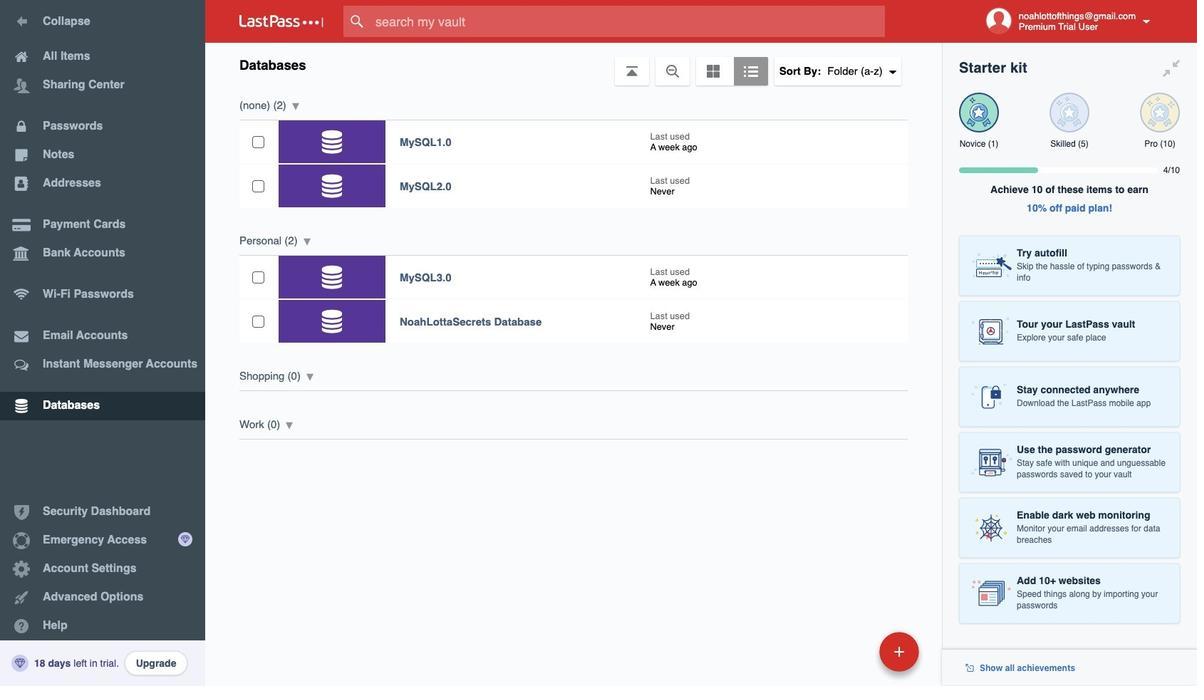 Task type: locate. For each thing, give the bounding box(es) containing it.
vault options navigation
[[205, 43, 942, 86]]

lastpass image
[[239, 15, 323, 28]]

new item element
[[781, 631, 924, 672]]

main navigation navigation
[[0, 0, 205, 686]]

Search search field
[[343, 6, 913, 37]]



Task type: describe. For each thing, give the bounding box(es) containing it.
new item navigation
[[781, 628, 928, 686]]

search my vault text field
[[343, 6, 913, 37]]



